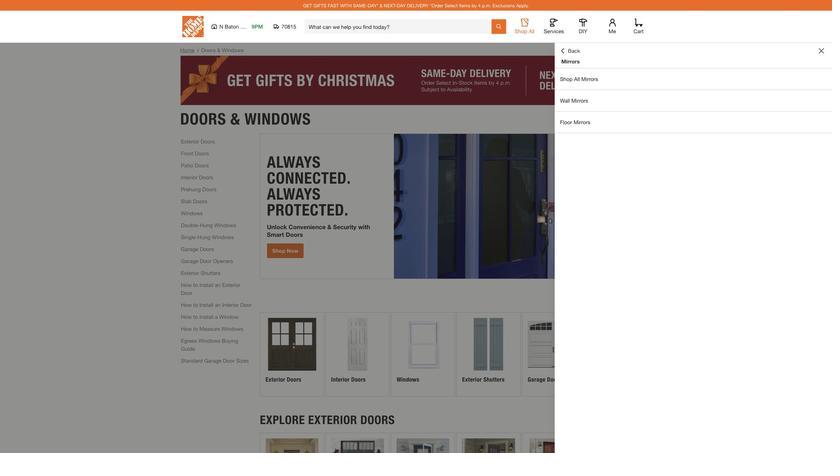 Task type: vqa. For each thing, say whether or not it's contained in the screenshot.
installation
no



Task type: describe. For each thing, give the bounding box(es) containing it.
egress
[[181, 337, 197, 344]]

standard garage door sizes link
[[181, 357, 249, 365]]

drawer close image
[[819, 48, 824, 53]]

services button
[[543, 19, 565, 35]]

0 vertical spatial exterior shutters
[[181, 270, 221, 276]]

9pm
[[252, 23, 263, 30]]

window
[[219, 313, 238, 320]]

n baton rouge
[[219, 23, 256, 30]]

baton
[[225, 23, 239, 30]]

get
[[303, 2, 312, 8]]

a
[[215, 313, 218, 320]]

slab doors
[[181, 198, 207, 204]]

mirrors right wall
[[572, 97, 588, 104]]

diy
[[579, 28, 588, 34]]

unlock convenience & security with smart doors
[[267, 223, 370, 238]]

to for how to install an interior door
[[193, 302, 198, 308]]

home link
[[180, 47, 195, 53]]

install for exterior
[[200, 282, 213, 288]]

image for windows image
[[397, 318, 450, 371]]

doors & windows
[[180, 109, 311, 128]]

door inside how to install an exterior door
[[181, 290, 193, 296]]

convenience
[[289, 223, 326, 231]]

image for exterior doors image
[[266, 318, 319, 371]]

back
[[568, 48, 580, 54]]

1 always from the top
[[267, 153, 321, 172]]

items
[[459, 2, 471, 8]]

shop for shop all mirrors
[[560, 76, 573, 82]]

always connected. always protected.
[[267, 153, 350, 220]]

0 horizontal spatial interior doors link
[[181, 173, 213, 181]]

image for screen doors image
[[462, 439, 515, 453]]

patio
[[181, 162, 193, 168]]

70815
[[282, 23, 296, 30]]

rouge
[[240, 23, 256, 30]]

0 vertical spatial exterior shutters link
[[181, 269, 221, 277]]

standard garage door sizes
[[181, 357, 249, 364]]

hung for double-
[[200, 222, 213, 228]]

4
[[478, 2, 481, 8]]

2 always from the top
[[267, 184, 321, 204]]

egress windows buying guide link
[[181, 337, 253, 353]]

connected.
[[267, 168, 350, 188]]

how to install an interior door link
[[181, 301, 252, 309]]

wall mirrors link
[[555, 90, 832, 111]]

double-
[[181, 222, 200, 228]]

single-hung windows link
[[181, 233, 234, 241]]

sponsored banner image
[[180, 55, 652, 105]]

n
[[219, 23, 223, 30]]

shop all mirrors
[[560, 76, 598, 82]]

openers
[[213, 258, 233, 264]]

all for shop all
[[529, 28, 535, 34]]

home
[[180, 47, 195, 53]]

smart
[[267, 231, 284, 238]]

1 horizontal spatial windows link
[[391, 312, 455, 396]]

how to measure windows link
[[181, 325, 243, 333]]

mirrors right floor
[[574, 119, 590, 125]]

image for always connected. always protected. image
[[394, 134, 652, 279]]

front doors
[[181, 150, 209, 156]]

1 horizontal spatial garage doors link
[[523, 312, 586, 396]]

shop now link
[[267, 244, 304, 258]]

1 vertical spatial exterior shutters link
[[457, 312, 521, 396]]

measure
[[200, 325, 220, 332]]

shop all mirrors link
[[555, 68, 832, 90]]

how to install an exterior door link
[[181, 281, 253, 297]]

2 vertical spatial interior
[[331, 376, 350, 383]]

exterior inside how to install an exterior door
[[222, 282, 240, 288]]

guide
[[181, 345, 195, 352]]

0 vertical spatial interior doors
[[181, 174, 213, 180]]

services
[[544, 28, 564, 34]]

install for window
[[200, 313, 213, 320]]

0 horizontal spatial interior
[[181, 174, 198, 180]]

to for how to install an exterior door
[[193, 282, 198, 288]]

hung for single-
[[198, 234, 210, 240]]

image for patio doors image
[[331, 439, 384, 453]]

single-hung windows
[[181, 234, 234, 240]]

1 horizontal spatial shutters
[[484, 376, 505, 383]]

get gifts fast with same-day* & next-day delivery *order select items by 4 p.m. exclusions apply.
[[303, 2, 529, 8]]

now
[[287, 248, 298, 254]]

garage door openers
[[181, 258, 233, 264]]

0 vertical spatial windows link
[[181, 209, 203, 217]]

diy button
[[573, 19, 594, 35]]

day
[[397, 2, 406, 8]]

protected.
[[267, 200, 349, 220]]

shop for shop now
[[272, 248, 285, 254]]

with
[[340, 2, 352, 8]]

wall mirrors
[[560, 97, 588, 104]]

exclusions
[[493, 2, 515, 8]]

feedback link image
[[823, 112, 832, 148]]

front
[[181, 150, 193, 156]]

how to measure windows
[[181, 325, 243, 332]]

how to install an exterior door
[[181, 282, 240, 296]]

shop for shop all
[[515, 28, 527, 34]]

p.m.
[[482, 2, 491, 8]]

garage door openers link
[[181, 257, 233, 265]]

install for interior
[[200, 302, 213, 308]]

menu containing shop all mirrors
[[555, 68, 832, 133]]

mirrors down back button
[[562, 58, 580, 64]]

apply.
[[516, 2, 529, 8]]

home / doors & windows
[[180, 47, 244, 53]]

double-hung windows link
[[181, 221, 236, 229]]

exterior doors link for the right windows link
[[260, 312, 324, 396]]

1 vertical spatial garage doors
[[528, 376, 562, 383]]

select
[[445, 2, 458, 8]]

how for how to install an interior door
[[181, 302, 192, 308]]

windows inside the egress windows buying guide
[[199, 337, 220, 344]]

day*
[[368, 2, 378, 8]]



Task type: locate. For each thing, give the bounding box(es) containing it.
exterior shutters
[[181, 270, 221, 276], [462, 376, 505, 383]]

0 horizontal spatial exterior doors
[[181, 138, 215, 144]]

an
[[215, 282, 221, 288], [215, 302, 221, 308]]

hung up the single-hung windows
[[200, 222, 213, 228]]

standard
[[181, 357, 203, 364]]

interior
[[181, 174, 198, 180], [222, 302, 239, 308], [331, 376, 350, 383]]

security
[[333, 223, 357, 231]]

to down garage door openers link
[[193, 282, 198, 288]]

1 an from the top
[[215, 282, 221, 288]]

0 horizontal spatial windows link
[[181, 209, 203, 217]]

*order
[[430, 2, 443, 8]]

windows link
[[181, 209, 203, 217], [391, 312, 455, 396]]

&
[[380, 2, 383, 8], [217, 47, 221, 53], [230, 109, 240, 128], [327, 223, 332, 231]]

egress windows buying guide
[[181, 337, 238, 352]]

1 vertical spatial hung
[[198, 234, 210, 240]]

2 an from the top
[[215, 302, 221, 308]]

floor
[[560, 119, 572, 125]]

mirrors up wall mirrors
[[582, 76, 598, 82]]

shop all button
[[514, 19, 535, 35]]

an up how to install an interior door
[[215, 282, 221, 288]]

70815 button
[[274, 23, 297, 30]]

exterior shutters link
[[181, 269, 221, 277], [457, 312, 521, 396]]

explore exterior doors
[[260, 413, 395, 427]]

to inside how to measure windows link
[[193, 325, 198, 332]]

shop
[[515, 28, 527, 34], [560, 76, 573, 82], [272, 248, 285, 254]]

explore
[[260, 413, 305, 427]]

sizes
[[236, 357, 249, 364]]

menu
[[555, 68, 832, 133]]

1 horizontal spatial interior doors
[[331, 376, 366, 383]]

floor mirrors link
[[555, 112, 832, 133]]

0 horizontal spatial shutters
[[201, 270, 221, 276]]

to for how to measure windows
[[193, 325, 198, 332]]

to for how to install a window
[[193, 313, 198, 320]]

0 vertical spatial shop
[[515, 28, 527, 34]]

double-hung windows
[[181, 222, 236, 228]]

2 to from the top
[[193, 302, 198, 308]]

gifts
[[313, 2, 327, 8]]

shop up wall
[[560, 76, 573, 82]]

2 how from the top
[[181, 302, 192, 308]]

delivery
[[407, 2, 429, 8]]

same-
[[353, 2, 368, 8]]

1 vertical spatial interior doors
[[331, 376, 366, 383]]

install up how to install an interior door
[[200, 282, 213, 288]]

exterior doors
[[181, 138, 215, 144], [266, 376, 301, 383]]

buying
[[222, 337, 238, 344]]

/
[[197, 48, 199, 53]]

1 vertical spatial shop
[[560, 76, 573, 82]]

how to install an interior door
[[181, 302, 252, 308]]

1 vertical spatial interior doors link
[[326, 312, 389, 396]]

slab doors link
[[181, 197, 207, 205]]

prehung doors link
[[181, 185, 217, 193]]

windows
[[222, 47, 244, 53], [245, 109, 311, 128], [181, 210, 203, 216], [214, 222, 236, 228], [212, 234, 234, 240], [221, 325, 243, 332], [199, 337, 220, 344], [397, 376, 419, 383]]

0 vertical spatial interior doors link
[[181, 173, 213, 181]]

& inside unlock convenience & security with smart doors
[[327, 223, 332, 231]]

0 vertical spatial interior
[[181, 174, 198, 180]]

0 vertical spatial install
[[200, 282, 213, 288]]

0 vertical spatial hung
[[200, 222, 213, 228]]

image for security doors image
[[528, 439, 581, 453]]

2 install from the top
[[200, 302, 213, 308]]

1 vertical spatial an
[[215, 302, 221, 308]]

1 horizontal spatial exterior doors
[[266, 376, 301, 383]]

0 vertical spatial shutters
[[201, 270, 221, 276]]

0 vertical spatial exterior doors
[[181, 138, 215, 144]]

how to install a window link
[[181, 313, 238, 321]]

me button
[[602, 19, 623, 35]]

0 vertical spatial an
[[215, 282, 221, 288]]

1 install from the top
[[200, 282, 213, 288]]

1 vertical spatial shutters
[[484, 376, 505, 383]]

garage doors
[[181, 246, 214, 252], [528, 376, 562, 383]]

cart
[[634, 28, 644, 34]]

0 vertical spatial garage doors link
[[181, 245, 214, 253]]

doors
[[201, 47, 216, 53], [180, 109, 226, 128], [201, 138, 215, 144], [195, 150, 209, 156], [195, 162, 209, 168], [199, 174, 213, 180], [202, 186, 217, 192], [193, 198, 207, 204], [286, 231, 303, 238], [200, 246, 214, 252], [287, 376, 301, 383], [351, 376, 366, 383], [547, 376, 562, 383], [360, 413, 395, 427]]

slab
[[181, 198, 192, 204]]

to up egress
[[193, 325, 198, 332]]

by
[[472, 2, 477, 8]]

install up the how to install a window
[[200, 302, 213, 308]]

1 how from the top
[[181, 282, 192, 288]]

next-
[[384, 2, 397, 8]]

an inside how to install an exterior door
[[215, 282, 221, 288]]

image for garage doors image
[[528, 318, 581, 371]]

install inside how to install an exterior door
[[200, 282, 213, 288]]

shop inside button
[[515, 28, 527, 34]]

0 horizontal spatial exterior shutters
[[181, 270, 221, 276]]

to inside how to install a window link
[[193, 313, 198, 320]]

back button
[[560, 48, 580, 54]]

hung down double-hung windows link
[[198, 234, 210, 240]]

1 horizontal spatial all
[[574, 76, 580, 82]]

an for exterior
[[215, 282, 221, 288]]

2 vertical spatial install
[[200, 313, 213, 320]]

1 to from the top
[[193, 282, 198, 288]]

0 horizontal spatial garage doors link
[[181, 245, 214, 253]]

0 horizontal spatial exterior doors link
[[181, 137, 215, 145]]

mirrors
[[562, 58, 580, 64], [582, 76, 598, 82], [572, 97, 588, 104], [574, 119, 590, 125]]

1 vertical spatial interior
[[222, 302, 239, 308]]

prehung doors
[[181, 186, 217, 192]]

the home depot logo image
[[182, 16, 204, 37]]

an up a
[[215, 302, 221, 308]]

fast
[[328, 2, 339, 8]]

always
[[267, 153, 321, 172], [267, 184, 321, 204]]

install inside how to install a window link
[[200, 313, 213, 320]]

front doors link
[[181, 149, 209, 157]]

exterior doors link for patio doors link
[[181, 137, 215, 145]]

interior doors link
[[181, 173, 213, 181], [326, 312, 389, 396]]

interior doors
[[181, 174, 213, 180], [331, 376, 366, 383]]

floor mirrors
[[560, 119, 590, 125]]

all left services
[[529, 28, 535, 34]]

3 install from the top
[[200, 313, 213, 320]]

0 vertical spatial exterior doors link
[[181, 137, 215, 145]]

shutters
[[201, 270, 221, 276], [484, 376, 505, 383]]

2 horizontal spatial shop
[[560, 76, 573, 82]]

2 vertical spatial shop
[[272, 248, 285, 254]]

install
[[200, 282, 213, 288], [200, 302, 213, 308], [200, 313, 213, 320]]

image for exterior shutters image
[[462, 318, 515, 371]]

1 horizontal spatial exterior shutters
[[462, 376, 505, 383]]

1 horizontal spatial garage doors
[[528, 376, 562, 383]]

0 horizontal spatial exterior shutters link
[[181, 269, 221, 277]]

shop left now
[[272, 248, 285, 254]]

how for how to install a window
[[181, 313, 192, 320]]

wall
[[560, 97, 570, 104]]

all inside button
[[529, 28, 535, 34]]

1 horizontal spatial exterior shutters link
[[457, 312, 521, 396]]

3 how from the top
[[181, 313, 192, 320]]

0 vertical spatial always
[[267, 153, 321, 172]]

image for interior doors image
[[331, 318, 384, 371]]

doors inside unlock convenience & security with smart doors
[[286, 231, 303, 238]]

an inside how to install an interior door link
[[215, 302, 221, 308]]

patio doors link
[[181, 161, 209, 169]]

2 horizontal spatial interior
[[331, 376, 350, 383]]

1 horizontal spatial interior
[[222, 302, 239, 308]]

1 vertical spatial exterior doors link
[[260, 312, 324, 396]]

how to install a window
[[181, 313, 238, 320]]

to inside how to install an interior door link
[[193, 302, 198, 308]]

shop all
[[515, 28, 535, 34]]

all for shop all mirrors
[[574, 76, 580, 82]]

shop down apply.
[[515, 28, 527, 34]]

exterior doors link
[[181, 137, 215, 145], [260, 312, 324, 396]]

1 horizontal spatial interior doors link
[[326, 312, 389, 396]]

1 vertical spatial windows link
[[391, 312, 455, 396]]

4 to from the top
[[193, 325, 198, 332]]

4 how from the top
[[181, 325, 192, 332]]

to inside how to install an exterior door
[[193, 282, 198, 288]]

0 horizontal spatial shop
[[272, 248, 285, 254]]

an for interior
[[215, 302, 221, 308]]

cart link
[[631, 19, 646, 35]]

1 horizontal spatial exterior doors link
[[260, 312, 324, 396]]

image for front doors image
[[266, 439, 319, 453]]

hung
[[200, 222, 213, 228], [198, 234, 210, 240]]

0 horizontal spatial interior doors
[[181, 174, 213, 180]]

3 to from the top
[[193, 313, 198, 320]]

install left a
[[200, 313, 213, 320]]

1 vertical spatial garage doors link
[[523, 312, 586, 396]]

1 vertical spatial all
[[574, 76, 580, 82]]

to up "how to measure windows"
[[193, 313, 198, 320]]

all
[[529, 28, 535, 34], [574, 76, 580, 82]]

how inside how to install an exterior door
[[181, 282, 192, 288]]

1 vertical spatial install
[[200, 302, 213, 308]]

1 horizontal spatial shop
[[515, 28, 527, 34]]

image for storm doors image
[[397, 439, 450, 453]]

0 horizontal spatial garage doors
[[181, 246, 214, 252]]

all up wall mirrors
[[574, 76, 580, 82]]

install inside how to install an interior door link
[[200, 302, 213, 308]]

What can we help you find today? search field
[[309, 20, 491, 34]]

how for how to install an exterior door
[[181, 282, 192, 288]]

1 vertical spatial exterior shutters
[[462, 376, 505, 383]]

0 vertical spatial garage doors
[[181, 246, 214, 252]]

patio doors
[[181, 162, 209, 168]]

0 vertical spatial all
[[529, 28, 535, 34]]

how for how to measure windows
[[181, 325, 192, 332]]

1 vertical spatial exterior doors
[[266, 376, 301, 383]]

garage
[[181, 246, 198, 252], [181, 258, 198, 264], [204, 357, 222, 364], [528, 376, 546, 383]]

unlock
[[267, 223, 287, 231]]

me
[[609, 28, 616, 34]]

to up the how to install a window
[[193, 302, 198, 308]]

single-
[[181, 234, 198, 240]]

1 vertical spatial always
[[267, 184, 321, 204]]

shop now
[[272, 248, 298, 254]]

0 horizontal spatial all
[[529, 28, 535, 34]]



